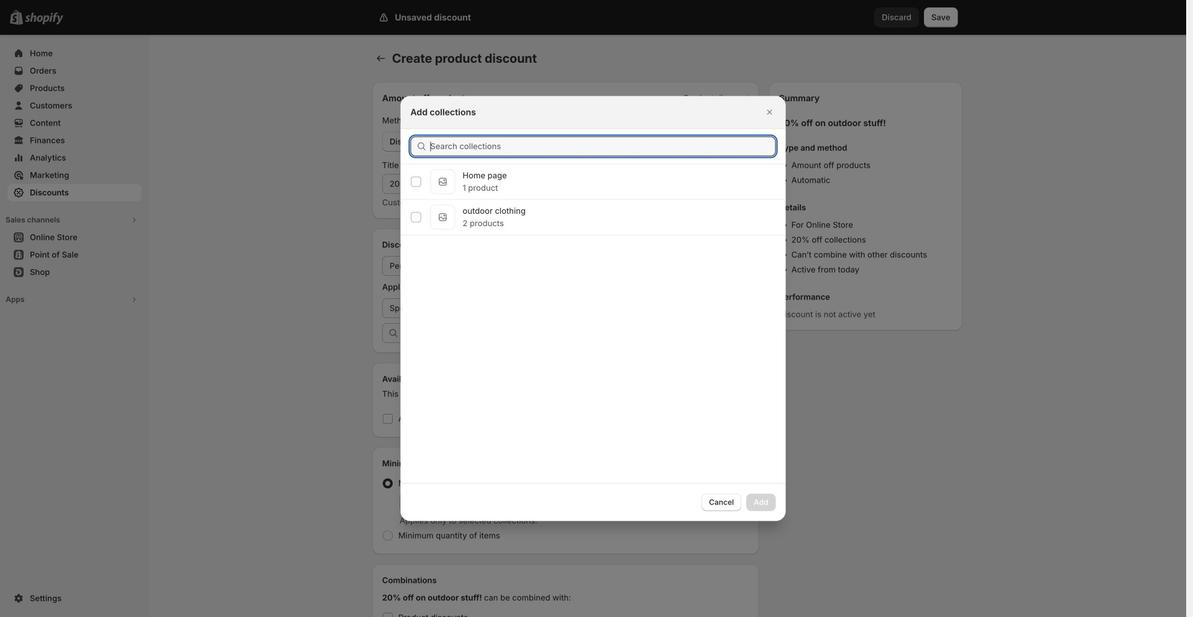 Task type: vqa. For each thing, say whether or not it's contained in the screenshot.
Shopify image
yes



Task type: locate. For each thing, give the bounding box(es) containing it.
Search collections text field
[[430, 136, 776, 156]]

dialog
[[0, 96, 1186, 521]]

shopify image
[[25, 12, 63, 25]]



